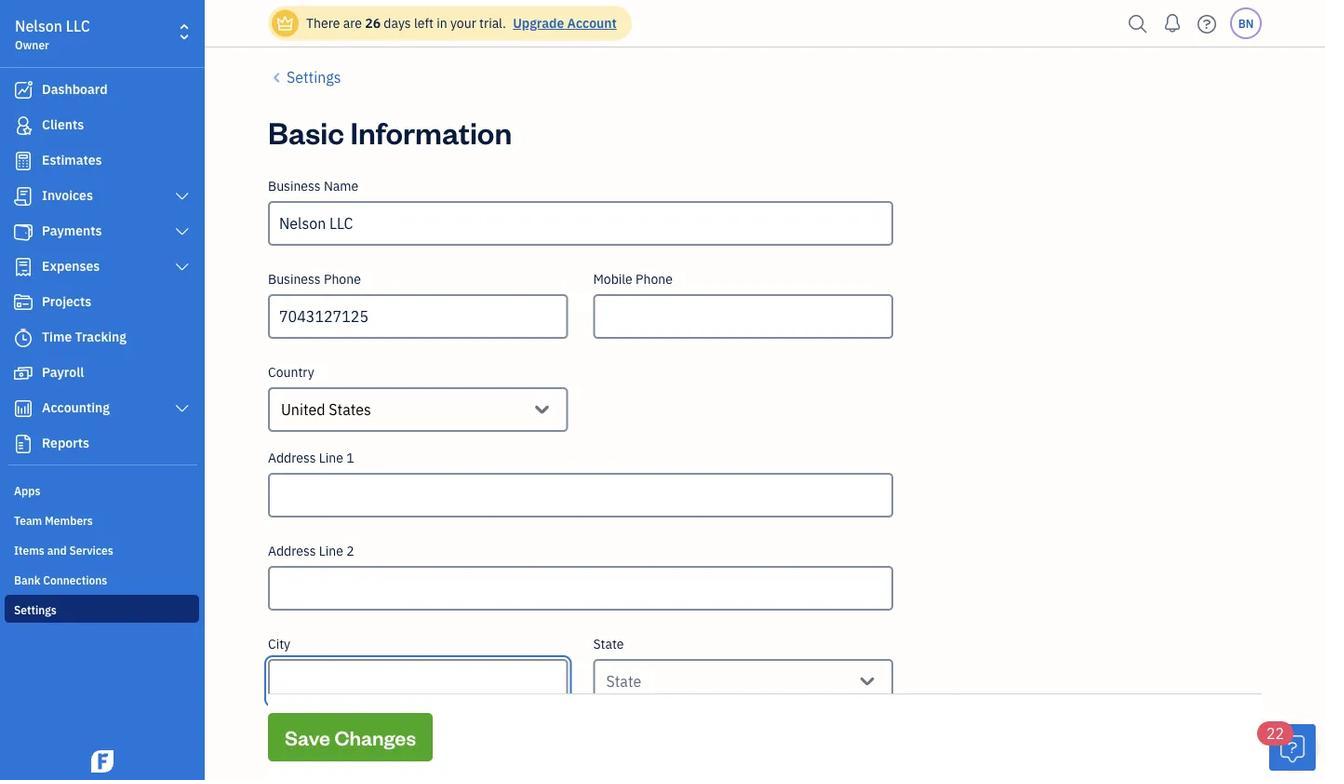 Task type: locate. For each thing, give the bounding box(es) containing it.
address line 2
[[268, 542, 354, 560]]

settings link up the basic
[[268, 66, 341, 88]]

0 vertical spatial settings link
[[268, 66, 341, 88]]

City text field
[[268, 659, 568, 704]]

2 phone from the left
[[636, 270, 673, 288]]

invoice image
[[12, 187, 34, 206]]

Business Name text field
[[268, 201, 894, 246]]

clients link
[[5, 109, 199, 142]]

mobile phone
[[593, 270, 673, 288]]

phone up business phone text field
[[324, 270, 361, 288]]

2 address from the top
[[268, 542, 316, 560]]

business
[[268, 177, 321, 195], [268, 270, 321, 288]]

address
[[268, 449, 316, 466], [268, 542, 316, 560]]

settings link down bank connections link in the bottom left of the page
[[5, 595, 199, 623]]

phone
[[324, 270, 361, 288], [636, 270, 673, 288]]

chevron large down image inside payments link
[[174, 224, 191, 239]]

zip code
[[268, 729, 322, 746]]

1 line from the top
[[319, 449, 344, 466]]

owner
[[15, 37, 49, 52]]

0 horizontal spatial phone
[[324, 270, 361, 288]]

1 vertical spatial line
[[319, 542, 344, 560]]

2 chevron large down image from the top
[[174, 260, 191, 275]]

bn button
[[1231, 7, 1262, 39]]

crown image
[[276, 13, 295, 33]]

1 vertical spatial address
[[268, 542, 316, 560]]

settings inside main 'element'
[[14, 602, 57, 617]]

country
[[268, 364, 314, 381]]

Business Phone text field
[[268, 294, 568, 339]]

projects link
[[5, 286, 199, 319]]

payroll
[[42, 364, 84, 381]]

1 chevron large down image from the top
[[174, 224, 191, 239]]

payments link
[[5, 215, 199, 249]]

days
[[384, 14, 411, 32]]

settings link
[[268, 66, 341, 88], [5, 595, 199, 623]]

0 horizontal spatial settings
[[14, 602, 57, 617]]

estimates link
[[5, 144, 199, 178]]

1 horizontal spatial settings link
[[268, 66, 341, 88]]

chevron large down image inside the 'expenses' link
[[174, 260, 191, 275]]

zip
[[268, 729, 289, 746]]

chart image
[[12, 399, 34, 418]]

None text field
[[642, 668, 645, 695]]

state
[[593, 635, 624, 653], [607, 672, 642, 691]]

nelson llc owner
[[15, 16, 90, 52]]

0 vertical spatial settings
[[287, 67, 341, 87]]

nelson
[[15, 16, 62, 36]]

invoices link
[[5, 180, 199, 213]]

0 vertical spatial address
[[268, 449, 316, 466]]

tracking
[[75, 328, 127, 345]]

accounting
[[42, 399, 110, 416]]

1 vertical spatial settings
[[14, 602, 57, 617]]

city
[[268, 635, 291, 653]]

there are 26 days left in your trial. upgrade account
[[306, 14, 617, 32]]

items and services link
[[5, 535, 199, 563]]

dashboard image
[[12, 81, 34, 100]]

chevron large down image inside accounting link
[[174, 401, 191, 416]]

phone right mobile at the left top of page
[[636, 270, 673, 288]]

states
[[329, 400, 371, 419]]

settings up the basic
[[287, 67, 341, 87]]

line left 1
[[319, 449, 344, 466]]

team members
[[14, 513, 93, 528]]

left
[[414, 14, 434, 32]]

phone for mobile phone
[[636, 270, 673, 288]]

save
[[285, 724, 331, 750]]

1 phone from the left
[[324, 270, 361, 288]]

team members link
[[5, 506, 199, 533]]

estimates
[[42, 151, 102, 169]]

bank
[[14, 573, 40, 587]]

apps link
[[5, 476, 199, 504]]

1 vertical spatial settings link
[[5, 595, 199, 623]]

team
[[14, 513, 42, 528]]

report image
[[12, 435, 34, 453]]

save changes button
[[268, 713, 433, 762]]

1 address from the top
[[268, 449, 316, 466]]

payments
[[42, 222, 102, 239]]

settings
[[287, 67, 341, 87], [14, 602, 57, 617]]

phone for business phone
[[324, 270, 361, 288]]

expense image
[[12, 258, 34, 277]]

1 business from the top
[[268, 177, 321, 195]]

2 business from the top
[[268, 270, 321, 288]]

settings down bank
[[14, 602, 57, 617]]

changes
[[335, 724, 416, 750]]

1 horizontal spatial phone
[[636, 270, 673, 288]]

main element
[[0, 0, 251, 780]]

0 horizontal spatial settings link
[[5, 595, 199, 623]]

1 vertical spatial chevron large down image
[[174, 260, 191, 275]]

1
[[347, 449, 354, 466]]

projects
[[42, 293, 91, 310]]

2 vertical spatial chevron large down image
[[174, 401, 191, 416]]

0 vertical spatial chevron large down image
[[174, 224, 191, 239]]

address down "united" at bottom left
[[268, 449, 316, 466]]

time tracking link
[[5, 321, 199, 355]]

reports link
[[5, 427, 199, 461]]

1 horizontal spatial settings
[[287, 67, 341, 87]]

1 vertical spatial business
[[268, 270, 321, 288]]

bn
[[1239, 16, 1254, 31]]

there
[[306, 14, 340, 32]]

0 vertical spatial business
[[268, 177, 321, 195]]

chevron large down image
[[174, 224, 191, 239], [174, 260, 191, 275], [174, 401, 191, 416]]

3 chevron large down image from the top
[[174, 401, 191, 416]]

line left 2
[[319, 542, 344, 560]]

1 vertical spatial state
[[607, 672, 642, 691]]

items and services
[[14, 543, 113, 558]]

money image
[[12, 364, 34, 383]]

united
[[281, 400, 325, 419]]

and
[[47, 543, 67, 558]]

address left 2
[[268, 542, 316, 560]]

line
[[319, 449, 344, 466], [319, 542, 344, 560]]

freshbooks image
[[88, 750, 117, 773]]

basic
[[268, 112, 344, 151]]

name
[[324, 177, 359, 195]]

time
[[42, 328, 72, 345]]

resource center badge image
[[1270, 724, 1316, 771]]

0 vertical spatial line
[[319, 449, 344, 466]]

2 line from the top
[[319, 542, 344, 560]]



Task type: describe. For each thing, give the bounding box(es) containing it.
apps
[[14, 483, 40, 498]]

Address Line 2 text field
[[268, 566, 894, 611]]

2
[[347, 542, 354, 560]]

chevron large down image
[[174, 189, 191, 204]]

upgrade account link
[[509, 14, 617, 32]]

are
[[343, 14, 362, 32]]

26
[[365, 14, 381, 32]]

Address Line 1 text field
[[268, 473, 894, 518]]

line for 2
[[319, 542, 344, 560]]

business for business name
[[268, 177, 321, 195]]

llc
[[66, 16, 90, 36]]

client image
[[12, 116, 34, 135]]

business name
[[268, 177, 359, 195]]

chevron large down image for accounting
[[174, 401, 191, 416]]

time tracking
[[42, 328, 127, 345]]

go to help image
[[1193, 10, 1222, 38]]

address for address line 1
[[268, 449, 316, 466]]

estimate image
[[12, 152, 34, 170]]

22
[[1267, 724, 1285, 743]]

clients
[[42, 116, 84, 133]]

business phone
[[268, 270, 361, 288]]

Mobile Phone text field
[[593, 294, 894, 339]]

reports
[[42, 434, 89, 452]]

dashboard link
[[5, 74, 199, 107]]

22 button
[[1258, 722, 1316, 771]]

0 vertical spatial state
[[593, 635, 624, 653]]

code
[[292, 729, 322, 746]]

business for business phone
[[268, 270, 321, 288]]

bank connections link
[[5, 565, 199, 593]]

in
[[437, 14, 447, 32]]

your
[[451, 14, 476, 32]]

members
[[45, 513, 93, 528]]

bank connections
[[14, 573, 107, 587]]

notifications image
[[1158, 5, 1188, 42]]

trial.
[[480, 14, 506, 32]]

invoices
[[42, 187, 93, 204]]

project image
[[12, 293, 34, 312]]

search image
[[1124, 10, 1154, 38]]

accounting link
[[5, 392, 199, 425]]

expenses link
[[5, 250, 199, 284]]

united states
[[281, 400, 371, 419]]

address line 1
[[268, 449, 354, 466]]

line for 1
[[319, 449, 344, 466]]

connections
[[43, 573, 107, 587]]

information
[[351, 112, 512, 151]]

expenses
[[42, 257, 100, 275]]

timer image
[[12, 329, 34, 347]]

chevron large down image for payments
[[174, 224, 191, 239]]

mobile
[[593, 270, 633, 288]]

account
[[568, 14, 617, 32]]

save changes
[[285, 724, 416, 750]]

ZIP Code text field
[[268, 752, 568, 780]]

upgrade
[[513, 14, 564, 32]]

basic information
[[268, 112, 512, 151]]

chevron large down image for expenses
[[174, 260, 191, 275]]

payroll link
[[5, 357, 199, 390]]

payment image
[[12, 223, 34, 241]]

address for address line 2
[[268, 542, 316, 560]]

dashboard
[[42, 81, 108, 98]]

services
[[69, 543, 113, 558]]

items
[[14, 543, 45, 558]]



Task type: vqa. For each thing, say whether or not it's contained in the screenshot.
Name
yes



